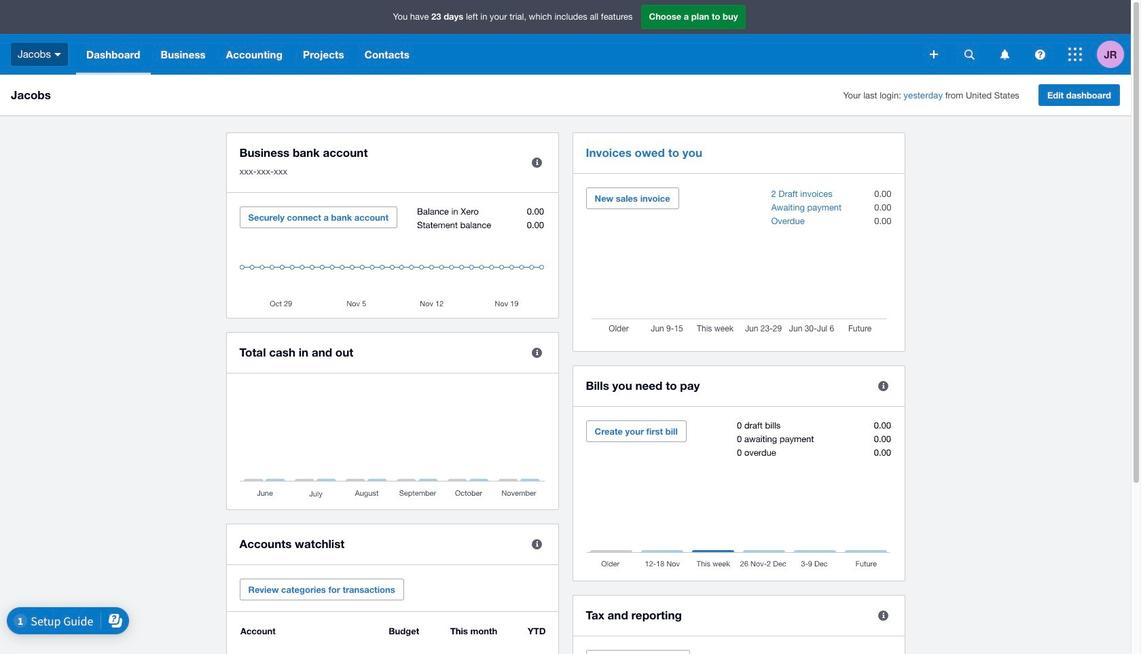 Task type: describe. For each thing, give the bounding box(es) containing it.
empty state of the accounts watchlist widget, featuring a 'review categories for transactions' button and a data-less table with headings 'account,' 'budget,' 'this month,' and 'ytd.' image
[[240, 626, 545, 654]]



Task type: vqa. For each thing, say whether or not it's contained in the screenshot.
list box containing Any date
no



Task type: locate. For each thing, give the bounding box(es) containing it.
panel body document
[[589, 354, 892, 382]]

empty state widget for the total cash in and out feature, displaying a column graph summarising bank transaction data as total money in versus total money out across all connected bank accounts, enabling a visual comparison of the two amounts. image
[[240, 387, 545, 499]]

opens in a new tab image
[[765, 349, 773, 357]]

0 horizontal spatial svg image
[[930, 50, 938, 58]]

empty state of the bills widget with a 'create your first bill' button and an unpopulated column graph. image
[[586, 421, 892, 571]]

empty state bank feed widget with a tooltip explaining the feature. includes a 'securely connect a bank account' button and a data-less flat line graph marking four weekly dates, indicating future account balance tracking. image
[[240, 207, 545, 308]]

svg image
[[1069, 48, 1083, 61], [930, 50, 938, 58]]

svg image
[[965, 49, 975, 59], [1001, 49, 1010, 59], [1035, 49, 1046, 59], [54, 53, 61, 56]]

banner
[[0, 0, 1131, 75]]

1 horizontal spatial svg image
[[1069, 48, 1083, 61]]



